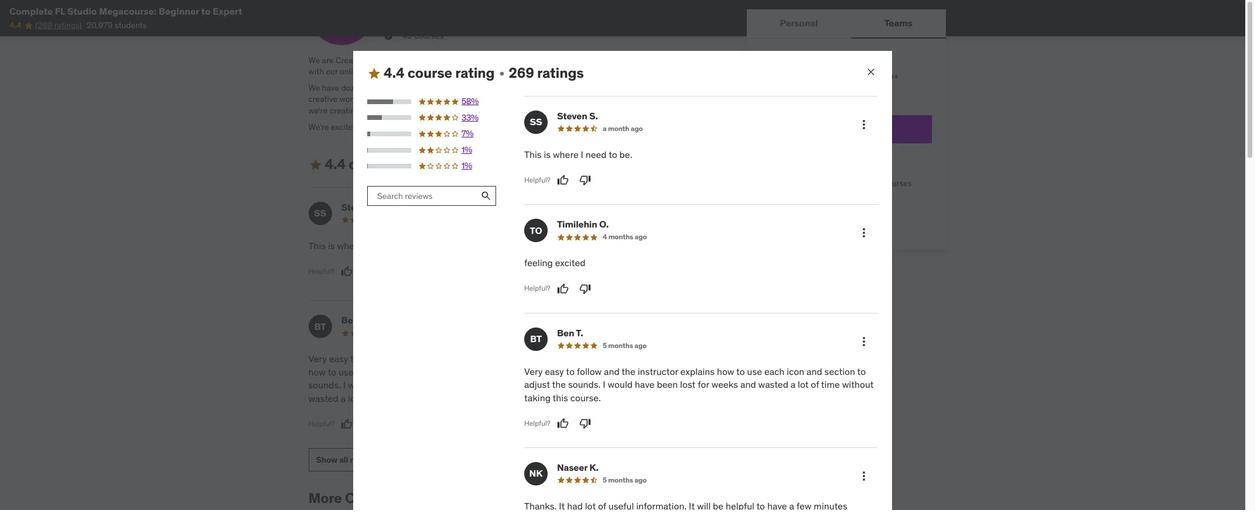 Task type: vqa. For each thing, say whether or not it's contained in the screenshot.
access
no



Task type: describe. For each thing, give the bounding box(es) containing it.
5 months ago for naseer k.
[[603, 476, 647, 485]]

your inside subscribe to this course and 25,000+ top‑rated udemy courses for your organization.
[[868, 83, 884, 94]]

courses for more
[[345, 490, 399, 508]]

0 horizontal spatial medium image
[[308, 158, 323, 172]]

dozens
[[341, 82, 368, 93]]

courses inside "we are creativity unleashed, a group of professional creators dedicated to helping you unleash your creativity with our online courses. we have dozens of years of experience in design, illustration, filmmaking, video editing and other areas of creative work. we believe that education needs to be fun and engaging and that's exactly the kind of courses we're creating. we're excited to have you here with us and we can't wait to help you unleash your creativity. let's do this!"
[[675, 94, 704, 105]]

ratings)
[[54, 20, 82, 31]]

4.4 course rating for xsmall image above 'illustration,'
[[384, 64, 495, 82]]

timilehin o. for mark review by timilehin o. as unhelpful icon
[[557, 219, 609, 230]]

subscribe to this course and 25,000+ top‑rated udemy courses for your organization.
[[761, 71, 899, 105]]

xsmall image down 7% button
[[438, 160, 448, 170]]

45 courses
[[402, 31, 444, 41]]

section for mark review by timilehin o. as unhelpful icon
[[825, 366, 855, 378]]

mark review by timilehin o. as helpful image
[[557, 283, 569, 295]]

show
[[316, 455, 338, 466]]

5 months ago for ben t.
[[603, 341, 647, 350]]

thanks.
[[523, 354, 555, 365]]

be inside thanks. it had lot of useful information. it will be helpful to have a few minutes section of making chord progression for beginners.
[[523, 367, 534, 378]]

sso and lms integrations
[[780, 220, 876, 231]]

and inside subscribe to this course and 25,000+ top‑rated udemy courses for your organization.
[[851, 71, 865, 82]]

4 for mark review by timilehin o. as unhelpful image
[[601, 216, 606, 224]]

very for mark review by timilehin o. as helpful image at the left bottom
[[308, 354, 327, 365]]

time for mark review by timilehin o. as unhelpful icon
[[821, 379, 840, 391]]

more
[[308, 490, 342, 508]]

0 horizontal spatial mark review by ben t. as helpful image
[[341, 419, 353, 431]]

thanks. it had lot of useful information. it will be helpful to have a few minutes section of making chord progression for beginners.
[[523, 354, 709, 391]]

&
[[834, 178, 839, 189]]

group
[[422, 55, 444, 65]]

1 horizontal spatial your
[[656, 55, 672, 65]]

work.
[[340, 94, 360, 105]]

subscribe
[[761, 71, 798, 82]]

steven for mark review by timilehin o. as helpful icon
[[557, 110, 587, 122]]

students
[[115, 20, 147, 31]]

0 vertical spatial 269 ratings
[[509, 64, 584, 82]]

7%
[[462, 128, 474, 139]]

mark review by timilehin o. as unhelpful image
[[578, 266, 589, 278]]

studio
[[67, 5, 97, 17]]

can't
[[478, 122, 495, 132]]

this!
[[673, 122, 689, 132]]

course inside subscribe to this course and 25,000+ top‑rated udemy courses for your organization.
[[824, 71, 849, 82]]

2 it from the left
[[688, 354, 694, 365]]

s. for mark review by timilehin o. as helpful image at the left bottom
[[373, 202, 382, 213]]

top‑rated
[[761, 83, 796, 94]]

this for mark review by timilehin o. as helpful image at the left bottom
[[308, 240, 326, 252]]

other
[[641, 82, 660, 93]]

5 for ben t.
[[603, 341, 607, 350]]

naseer k.
[[557, 462, 599, 474]]

creativity.
[[605, 122, 640, 132]]

need for mark review by timilehin o. as helpful icon
[[586, 149, 607, 161]]

few
[[607, 367, 622, 378]]

2 horizontal spatial courses
[[883, 178, 912, 189]]

(269
[[35, 20, 52, 31]]

0 vertical spatial medium image
[[367, 67, 381, 81]]

areas
[[662, 82, 682, 93]]

expert
[[213, 5, 242, 17]]

lot inside thanks. it had lot of useful information. it will be helpful to have a few minutes section of making chord progression for beginners.
[[584, 354, 595, 365]]

ago for mark review by timilehin o. as unhelpful image
[[633, 216, 646, 224]]

here
[[403, 122, 420, 132]]

dedicated
[[534, 55, 570, 65]]

mark review by steven s. as unhelpful image
[[579, 175, 591, 187]]

33% button
[[367, 112, 497, 124]]

to inside thanks. it had lot of useful information. it will be helpful to have a few minutes section of making chord progression for beginners.
[[567, 367, 575, 378]]

where for mark review by timilehin o. as helpful image at the left bottom
[[337, 240, 363, 252]]

close modal image
[[865, 66, 877, 78]]

1 vertical spatial udemy
[[818, 123, 848, 135]]

0 vertical spatial unleash
[[626, 55, 654, 65]]

4.4 course rating for xsmall image below 7% button
[[325, 155, 436, 174]]

o. for mark review by timilehin o. as unhelpful icon
[[599, 219, 609, 230]]

lot for mark review by timilehin o. as unhelpful icon
[[798, 379, 809, 391]]

progression
[[582, 380, 632, 391]]

our
[[326, 66, 338, 77]]

ago for mark review by timilehin o. as unhelpful icon
[[635, 233, 647, 242]]

0 vertical spatial 4.4
[[9, 20, 21, 31]]

we're
[[308, 105, 328, 116]]

1 vertical spatial 269 ratings
[[450, 155, 525, 174]]

nk inside dialog
[[529, 468, 543, 480]]

ss for mark review by timilehin o. as helpful icon
[[530, 116, 542, 128]]

organization.
[[761, 94, 808, 105]]

0 vertical spatial we
[[308, 55, 320, 65]]

have inside thanks. it had lot of useful information. it will be helpful to have a few minutes section of making chord progression for beginners.
[[577, 367, 597, 378]]

steven s. for mark review by timilehin o. as helpful icon
[[557, 110, 598, 122]]

in-
[[841, 178, 852, 189]]

1 vertical spatial creativity
[[421, 490, 485, 508]]

by
[[402, 490, 418, 508]]

are
[[322, 55, 334, 65]]

excited for mark review by timilehin o. as helpful icon
[[555, 257, 586, 269]]

mark review by ben t. as unhelpful image
[[579, 418, 591, 430]]

this for mark review by timilehin o. as unhelpful icon
[[553, 392, 568, 404]]

creative
[[308, 94, 338, 105]]

follow for mark review by timilehin o. as helpful icon
[[577, 366, 602, 378]]

excited for mark review by timilehin o. as helpful image at the left bottom
[[554, 240, 584, 252]]

we are creativity unleashed, a group of professional creators dedicated to helping you unleash your creativity with our online courses. we have dozens of years of experience in design, illustration, filmmaking, video editing and other areas of creative work. we believe that education needs to be fun and engaging and that's exactly the kind of courses we're creating. we're excited to have you here with us and we can't wait to help you unleash your creativity. let's do this!
[[308, 55, 707, 132]]

udemy business image
[[761, 53, 843, 67]]

complete fl studio megacourse: beginner to expert
[[9, 5, 242, 17]]

1 vertical spatial 25,000+
[[780, 178, 812, 189]]

we're
[[308, 122, 329, 132]]

be. for mark review by timilehin o. as helpful icon
[[620, 149, 632, 161]]

need for mark review by timilehin o. as helpful image at the left bottom
[[370, 240, 391, 252]]

this is where i need to be. for mark review by timilehin o. as helpful image at the left bottom
[[308, 240, 417, 252]]

33%
[[462, 112, 479, 123]]

creators
[[501, 55, 532, 65]]

to for mark review by timilehin o. as helpful image at the left bottom
[[529, 208, 541, 219]]

k.
[[590, 462, 599, 474]]

for inside subscribe to this course and 25,000+ top‑rated udemy courses for your organization.
[[856, 83, 866, 94]]

naseer
[[557, 462, 588, 474]]

explains for mark review by timilehin o. as unhelpful image
[[465, 354, 499, 365]]

how for mark review by timilehin o. as helpful icon
[[717, 366, 734, 378]]

20,979 students
[[87, 20, 147, 31]]

(269 ratings)
[[35, 20, 82, 31]]

personal button
[[747, 9, 851, 37]]

show all reviews button
[[308, 449, 387, 472]]

course for xsmall image above 'illustration,'
[[408, 64, 452, 82]]

engagement
[[814, 199, 861, 210]]

we
[[465, 122, 476, 132]]

months for mark review by timilehin o. as unhelpful image
[[607, 216, 632, 224]]

ratings for xsmall image above 'illustration,'
[[537, 64, 584, 82]]

1 vertical spatial unleash
[[557, 122, 585, 132]]

45
[[402, 31, 412, 41]]

1 1% button from the top
[[367, 145, 497, 156]]

learning
[[780, 199, 812, 210]]

courses.
[[364, 66, 395, 77]]

0 horizontal spatial your
[[587, 122, 603, 132]]

creating.
[[330, 105, 362, 116]]

excited inside "we are creativity unleashed, a group of professional creators dedicated to helping you unleash your creativity with our online courses. we have dozens of years of experience in design, illustration, filmmaking, video editing and other areas of creative work. we believe that education needs to be fun and engaging and that's exactly the kind of courses we're creating. we're excited to have you here with us and we can't wait to help you unleash your creativity. let's do this!"
[[331, 122, 358, 132]]

demand
[[852, 178, 881, 189]]

xsmall image up 'illustration,'
[[497, 69, 507, 78]]

help
[[524, 122, 540, 132]]

weeks for mark review by timilehin o. as unhelpful image
[[452, 380, 479, 391]]

that
[[403, 94, 418, 105]]

education
[[420, 94, 456, 105]]

25,000+ fresh & in-demand courses
[[780, 178, 912, 189]]

each for mark review by timilehin o. as helpful image at the left bottom
[[356, 367, 376, 378]]

wasted for mark review by timilehin o. as helpful image at the left bottom
[[308, 393, 339, 405]]

try
[[803, 123, 816, 135]]

months for mark review by timilehin o. as unhelpful icon
[[609, 233, 633, 242]]

lost for mark review by timilehin o. as helpful icon
[[680, 379, 696, 391]]

helpful? left mark review by steven s. as helpful icon
[[308, 267, 335, 276]]

megacourse:
[[99, 5, 157, 17]]

explains for mark review by timilehin o. as unhelpful icon
[[681, 366, 715, 378]]

fl
[[55, 5, 65, 17]]

0 vertical spatial nk
[[528, 321, 541, 333]]

rating for xsmall image below 7% button
[[397, 155, 436, 174]]

let's
[[642, 122, 660, 132]]

for inside thanks. it had lot of useful information. it will be helpful to have a few minutes section of making chord progression for beginners.
[[634, 380, 646, 391]]

years
[[379, 82, 398, 93]]

had
[[566, 354, 581, 365]]

information.
[[635, 354, 685, 365]]

lms
[[814, 220, 830, 231]]

steven for mark review by timilehin o. as helpful image at the left bottom
[[341, 202, 372, 213]]

0 horizontal spatial t.
[[360, 315, 367, 327]]

been for mark review by timilehin o. as helpful image at the left bottom
[[397, 380, 418, 391]]

helping
[[581, 55, 609, 65]]

ratings for xsmall image below 7% button
[[478, 155, 525, 174]]

more courses by creativity unleashed
[[308, 490, 558, 508]]

ss for mark review by timilehin o. as helpful image at the left bottom
[[314, 208, 326, 219]]

easy for mark review by timilehin o. as helpful image at the left bottom
[[329, 354, 348, 365]]

additional actions for review by timilehin o. image
[[857, 226, 871, 240]]

chord
[[556, 380, 580, 391]]

t. inside dialog
[[576, 327, 583, 339]]

minutes
[[624, 367, 658, 378]]

us
[[439, 122, 448, 132]]

269 for the leftmost medium image
[[450, 155, 475, 174]]

beginner
[[159, 5, 199, 17]]

ago for mark review by steven s. as unhelpful image
[[631, 124, 643, 133]]

adjust for mark review by timilehin o. as helpful image at the left bottom
[[460, 367, 485, 378]]

to inside subscribe to this course and 25,000+ top‑rated udemy courses for your organization.
[[799, 71, 807, 82]]

xsmall image left learning on the right of the page
[[761, 199, 770, 211]]

0 horizontal spatial you
[[388, 122, 401, 132]]

2 vertical spatial we
[[361, 94, 373, 105]]

1 vertical spatial with
[[422, 122, 437, 132]]

in
[[452, 82, 458, 93]]

exactly
[[607, 94, 632, 105]]

try udemy business
[[803, 123, 890, 135]]

fun
[[503, 94, 515, 105]]

complete
[[9, 5, 53, 17]]

fresh
[[814, 178, 832, 189]]

1% for first "1%" button from the bottom
[[462, 161, 472, 171]]

try udemy business link
[[761, 115, 932, 143]]

o. for mark review by timilehin o. as unhelpful image
[[598, 202, 607, 213]]

0 vertical spatial with
[[308, 66, 324, 77]]

dialog containing 4.4 course rating
[[353, 51, 892, 511]]



Task type: locate. For each thing, give the bounding box(es) containing it.
1 vertical spatial bt
[[530, 333, 542, 345]]

courses
[[826, 83, 854, 94], [675, 94, 704, 105], [883, 178, 912, 189]]

0 horizontal spatial ben
[[341, 315, 358, 327]]

follow for mark review by timilehin o. as helpful image at the left bottom
[[361, 354, 386, 365]]

adjust
[[460, 367, 485, 378], [524, 379, 550, 391]]

1 horizontal spatial how
[[717, 366, 734, 378]]

0 horizontal spatial taking
[[426, 393, 452, 405]]

courses right demand
[[883, 178, 912, 189]]

5 for naseer k.
[[603, 476, 607, 485]]

tab list
[[747, 9, 946, 39]]

1 vertical spatial excited
[[554, 240, 584, 252]]

teams button
[[851, 9, 946, 37]]

269
[[509, 64, 534, 82], [450, 155, 475, 174]]

learning engagement tools
[[780, 199, 881, 210]]

without for mark review by timilehin o. as unhelpful image
[[392, 393, 424, 405]]

making
[[523, 380, 554, 391]]

0 horizontal spatial with
[[308, 66, 324, 77]]

excited down creating.
[[331, 122, 358, 132]]

0 vertical spatial timilehin o.
[[556, 202, 607, 213]]

lot for mark review by timilehin o. as unhelpful image
[[348, 393, 359, 405]]

feeling excited inside dialog
[[524, 257, 586, 269]]

0 horizontal spatial this
[[454, 393, 470, 405]]

ratings up filmmaking,
[[537, 64, 584, 82]]

1 horizontal spatial this
[[553, 392, 568, 404]]

0 vertical spatial 4
[[601, 216, 606, 224]]

mark review by timilehin o. as helpful image
[[556, 266, 567, 278]]

0 vertical spatial 4.4 course rating
[[384, 64, 495, 82]]

mark review by timilehin o. as unhelpful image
[[579, 283, 591, 295]]

your left month
[[587, 122, 603, 132]]

2 5 months ago from the top
[[603, 476, 647, 485]]

0 vertical spatial wasted
[[758, 379, 789, 391]]

without
[[842, 379, 874, 391], [392, 393, 424, 405]]

this is where i need to be. up mark review by steven s. as helpful icon
[[308, 240, 417, 252]]

been inside dialog
[[657, 379, 678, 391]]

1 5 from the top
[[603, 341, 607, 350]]

lost inside dialog
[[680, 379, 696, 391]]

a inside "we are creativity unleashed, a group of professional creators dedicated to helping you unleash your creativity with our online courses. we have dozens of years of experience in design, illustration, filmmaking, video editing and other areas of creative work. we believe that education needs to be fun and engaging and that's exactly the kind of courses we're creating. we're excited to have you here with us and we can't wait to help you unleash your creativity. let's do this!"
[[416, 55, 420, 65]]

weeks
[[712, 379, 738, 391], [452, 380, 479, 391]]

online
[[340, 66, 362, 77]]

1 horizontal spatial this is where i need to be.
[[524, 149, 632, 161]]

where inside dialog
[[553, 149, 579, 161]]

would inside dialog
[[608, 379, 633, 391]]

design,
[[460, 82, 487, 93]]

creativity
[[674, 55, 707, 65]]

25,000+ inside subscribe to this course and 25,000+ top‑rated udemy courses for your organization.
[[867, 71, 899, 82]]

and
[[851, 71, 865, 82], [625, 82, 639, 93], [517, 94, 531, 105], [569, 94, 583, 105], [450, 122, 463, 132], [798, 220, 812, 231], [388, 354, 404, 365], [604, 366, 620, 378], [807, 366, 823, 378], [398, 367, 414, 378], [741, 379, 756, 391], [481, 380, 496, 391]]

a inside thanks. it had lot of useful information. it will be helpful to have a few minutes section of making chord progression for beginners.
[[599, 367, 604, 378]]

0 vertical spatial rating
[[455, 64, 495, 82]]

4 months ago for mark review by timilehin o. as unhelpful icon
[[603, 233, 647, 242]]

it left 'had'
[[558, 354, 564, 365]]

wasted for mark review by timilehin o. as helpful icon
[[758, 379, 789, 391]]

very inside dialog
[[524, 366, 543, 378]]

weeks for mark review by timilehin o. as unhelpful icon
[[712, 379, 738, 391]]

1 vertical spatial be
[[523, 367, 534, 378]]

1 vertical spatial s.
[[373, 202, 382, 213]]

ben t. up 'had'
[[557, 327, 583, 339]]

we up "creative"
[[308, 82, 320, 93]]

ben inside dialog
[[557, 327, 574, 339]]

instructor for mark review by timilehin o. as helpful icon
[[638, 366, 678, 378]]

professional
[[455, 55, 499, 65]]

1 vertical spatial this
[[308, 240, 326, 252]]

0 vertical spatial steven
[[557, 110, 587, 122]]

1 vertical spatial 1% button
[[367, 161, 497, 172]]

easy for mark review by timilehin o. as helpful icon
[[545, 366, 564, 378]]

this
[[809, 71, 822, 82], [553, 392, 568, 404], [454, 393, 470, 405]]

0 vertical spatial this is where i need to be.
[[524, 149, 632, 161]]

mark review by ben t. as helpful image left mark review by ben t. as unhelpful 'image'
[[557, 418, 569, 430]]

need inside dialog
[[586, 149, 607, 161]]

needs
[[458, 94, 480, 105]]

0 horizontal spatial use
[[339, 367, 354, 378]]

1 horizontal spatial section
[[660, 367, 690, 378]]

0 horizontal spatial how
[[308, 367, 326, 378]]

ben up 'had'
[[557, 327, 574, 339]]

mark review by ben t. as helpful image
[[557, 418, 569, 430], [341, 419, 353, 431]]

feeling excited up mark review by timilehin o. as helpful icon
[[524, 257, 586, 269]]

0 horizontal spatial lost
[[421, 380, 436, 391]]

4.4 course rating up experience
[[384, 64, 495, 82]]

rating up design,
[[455, 64, 495, 82]]

2 vertical spatial your
[[587, 122, 603, 132]]

1 horizontal spatial steven
[[557, 110, 587, 122]]

with left our
[[308, 66, 324, 77]]

25,000+ up additional actions for review by steven s. "image"
[[867, 71, 899, 82]]

creativity right by on the bottom left
[[421, 490, 485, 508]]

to
[[529, 208, 541, 219], [530, 225, 542, 237]]

the inside "we are creativity unleashed, a group of professional creators dedicated to helping you unleash your creativity with our online courses. we have dozens of years of experience in design, illustration, filmmaking, video editing and other areas of creative work. we believe that education needs to be fun and engaging and that's exactly the kind of courses we're creating. we're excited to have you here with us and we can't wait to help you unleash your creativity. let's do this!"
[[634, 94, 646, 105]]

editing
[[598, 82, 623, 93]]

be. down 'search reviews' text box
[[404, 240, 417, 252]]

is
[[544, 149, 551, 161], [328, 240, 335, 252]]

integrations
[[832, 220, 876, 231]]

4.4 course rating down here
[[325, 155, 436, 174]]

ben t. down mark review by steven s. as helpful icon
[[341, 315, 367, 327]]

courses left by on the bottom left
[[345, 490, 399, 508]]

very for mark review by timilehin o. as helpful icon
[[524, 366, 543, 378]]

1 vertical spatial is
[[328, 240, 335, 252]]

this
[[524, 149, 542, 161], [308, 240, 326, 252]]

1 horizontal spatial mark review by ben t. as helpful image
[[557, 418, 569, 430]]

0 vertical spatial ben t.
[[341, 315, 367, 327]]

0 vertical spatial very
[[308, 354, 327, 365]]

how
[[717, 366, 734, 378], [308, 367, 326, 378]]

feeling for mark review by timilehin o. as helpful image at the left bottom
[[523, 240, 552, 252]]

helpful? for mark review by ben t. as unhelpful 'image'
[[524, 419, 551, 428]]

each
[[765, 366, 785, 378], [356, 367, 376, 378]]

instructor inside dialog
[[638, 366, 678, 378]]

ss
[[530, 116, 542, 128], [314, 208, 326, 219]]

section for mark review by timilehin o. as unhelpful image
[[416, 367, 447, 378]]

adjust for mark review by timilehin o. as helpful icon
[[524, 379, 550, 391]]

4.4 course rating inside dialog
[[384, 64, 495, 82]]

0 horizontal spatial 25,000+
[[780, 178, 812, 189]]

creativity unleashed link
[[421, 490, 558, 508]]

months for mark review by ben t. as unhelpful 'image'
[[608, 341, 633, 350]]

explains left thanks.
[[465, 354, 499, 365]]

we down dozens
[[361, 94, 373, 105]]

mark review by steven s. as helpful image
[[341, 266, 353, 278]]

lot
[[584, 354, 595, 365], [798, 379, 809, 391], [348, 393, 359, 405]]

tab list containing personal
[[747, 9, 946, 39]]

useful
[[607, 354, 633, 365]]

5
[[603, 341, 607, 350], [603, 476, 607, 485]]

taking for mark review by timilehin o. as helpful icon
[[524, 392, 551, 404]]

1 horizontal spatial bt
[[530, 333, 542, 345]]

submit search image
[[480, 190, 492, 202]]

1 1% from the top
[[462, 145, 472, 155]]

medium image down the we're
[[308, 158, 323, 172]]

1 vertical spatial steven s.
[[341, 202, 382, 213]]

1% button up 'search reviews' text box
[[367, 161, 497, 172]]

steven s. inside dialog
[[557, 110, 598, 122]]

use for mark review by timilehin o. as helpful icon
[[747, 366, 762, 378]]

of
[[446, 55, 453, 65], [370, 82, 377, 93], [400, 82, 407, 93], [684, 82, 691, 93], [666, 94, 673, 105], [597, 354, 605, 365], [693, 367, 701, 378], [811, 379, 819, 391], [361, 393, 369, 405]]

1 horizontal spatial this
[[524, 149, 542, 161]]

lost for mark review by timilehin o. as helpful image at the left bottom
[[421, 380, 436, 391]]

rating up 'search reviews' text box
[[397, 155, 436, 174]]

is for mark review by timilehin o. as helpful image at the left bottom
[[328, 240, 335, 252]]

0 vertical spatial 1% button
[[367, 145, 497, 156]]

1 vertical spatial follow
[[577, 366, 602, 378]]

be. down a month ago
[[620, 149, 632, 161]]

helpful? left mark review by steven s. as helpful image
[[524, 176, 551, 185]]

4 for mark review by timilehin o. as unhelpful icon
[[603, 233, 607, 242]]

ratings up submit search icon
[[478, 155, 525, 174]]

each for mark review by timilehin o. as helpful icon
[[765, 366, 785, 378]]

course inside dialog
[[408, 64, 452, 82]]

instructor for mark review by timilehin o. as helpful image at the left bottom
[[422, 354, 462, 365]]

4
[[601, 216, 606, 224], [603, 233, 607, 242]]

1 horizontal spatial course.
[[571, 392, 601, 404]]

rating for xsmall image above 'illustration,'
[[455, 64, 495, 82]]

1 horizontal spatial you
[[542, 122, 555, 132]]

20,979
[[87, 20, 113, 31]]

to for mark review by timilehin o. as helpful icon
[[530, 225, 542, 237]]

helpful? up show
[[308, 420, 335, 429]]

weeks inside dialog
[[712, 379, 738, 391]]

we left are at the left
[[308, 55, 320, 65]]

1 vertical spatial feeling excited
[[524, 257, 586, 269]]

1 vertical spatial feeling
[[524, 257, 553, 269]]

t.
[[360, 315, 367, 327], [576, 327, 583, 339]]

use
[[747, 366, 762, 378], [339, 367, 354, 378]]

mark review by ben t. as helpful image up show all reviews
[[341, 419, 353, 431]]

0 horizontal spatial very
[[308, 354, 327, 365]]

for
[[856, 83, 866, 94], [698, 379, 709, 391], [438, 380, 450, 391], [634, 380, 646, 391]]

ratings inside dialog
[[537, 64, 584, 82]]

timilehin o.
[[556, 202, 607, 213], [557, 219, 609, 230]]

feeling excited up mark review by timilehin o. as helpful image at the left bottom
[[523, 240, 584, 252]]

s. for mark review by timilehin o. as helpful icon
[[589, 110, 598, 122]]

4 months ago for mark review by timilehin o. as unhelpful image
[[601, 216, 646, 224]]

feeling excited for mark review by timilehin o. as helpful image at the left bottom
[[523, 240, 584, 252]]

1 5 months ago from the top
[[603, 341, 647, 350]]

1 horizontal spatial courses
[[414, 31, 444, 41]]

1% button down 7% button
[[367, 145, 497, 156]]

timilehin for mark review by timilehin o. as unhelpful image
[[556, 202, 596, 213]]

that's
[[584, 94, 605, 105]]

helpful? left mark review by timilehin o. as helpful icon
[[524, 284, 551, 293]]

taking inside dialog
[[524, 392, 551, 404]]

dialog
[[353, 51, 892, 511]]

wait
[[497, 122, 513, 132]]

0 vertical spatial courses
[[826, 83, 854, 94]]

your left creativity
[[656, 55, 672, 65]]

0 horizontal spatial weeks
[[452, 380, 479, 391]]

1 horizontal spatial 4.4
[[325, 155, 346, 174]]

easy
[[329, 354, 348, 365], [545, 366, 564, 378]]

udemy right try at the top
[[818, 123, 848, 135]]

4.4 up years
[[384, 64, 405, 82]]

is for mark review by timilehin o. as helpful icon
[[544, 149, 551, 161]]

sounds. for mark review by timilehin o. as helpful icon
[[568, 379, 601, 391]]

0 horizontal spatial is
[[328, 240, 335, 252]]

without for mark review by timilehin o. as unhelpful icon
[[842, 379, 874, 391]]

0 horizontal spatial rating
[[397, 155, 436, 174]]

helpful? left mark review by timilehin o. as helpful image at the left bottom
[[523, 267, 549, 276]]

very easy to follow and the instructor explains how to use each icon and section to adjust the sounds. i would have been lost for weeks and wasted a lot of time without taking this course. for mark review by timilehin o. as helpful image at the left bottom
[[308, 354, 503, 405]]

where up mark review by steven s. as helpful image
[[553, 149, 579, 161]]

how for mark review by timilehin o. as helpful image at the left bottom
[[308, 367, 326, 378]]

timilehin for mark review by timilehin o. as unhelpful icon
[[557, 219, 597, 230]]

follow inside dialog
[[577, 366, 602, 378]]

0 vertical spatial bt
[[314, 321, 326, 333]]

this is where i need to be.
[[524, 149, 632, 161], [308, 240, 417, 252]]

1 horizontal spatial is
[[544, 149, 551, 161]]

269 for medium image to the top
[[509, 64, 534, 82]]

nk up thanks.
[[528, 321, 541, 333]]

feeling excited for mark review by timilehin o. as helpful icon
[[524, 257, 586, 269]]

believe
[[375, 94, 401, 105]]

it left the "will"
[[688, 354, 694, 365]]

this is where i need to be. up mark review by steven s. as unhelpful image
[[524, 149, 632, 161]]

do
[[662, 122, 671, 132]]

sounds. for mark review by timilehin o. as helpful image at the left bottom
[[308, 380, 341, 391]]

each inside dialog
[[765, 366, 785, 378]]

nk up unleashed
[[529, 468, 543, 480]]

0 horizontal spatial without
[[392, 393, 424, 405]]

1 horizontal spatial creativity
[[421, 490, 485, 508]]

1 horizontal spatial medium image
[[367, 67, 381, 81]]

2 vertical spatial 4.4
[[325, 155, 346, 174]]

with left "us"
[[422, 122, 437, 132]]

Search reviews text field
[[367, 186, 476, 206]]

icon for mark review by timilehin o. as unhelpful image
[[378, 367, 396, 378]]

very easy to follow and the instructor explains how to use each icon and section to adjust the sounds. i would have been lost for weeks and wasted a lot of time without taking this course. for mark review by timilehin o. as helpful icon
[[524, 366, 874, 404]]

0 vertical spatial easy
[[329, 354, 348, 365]]

experience
[[409, 82, 450, 93]]

0 horizontal spatial been
[[397, 380, 418, 391]]

1 horizontal spatial 269
[[509, 64, 534, 82]]

will
[[696, 354, 709, 365]]

1 horizontal spatial unleash
[[626, 55, 654, 65]]

1 horizontal spatial need
[[586, 149, 607, 161]]

1 vertical spatial steven
[[341, 202, 372, 213]]

1%
[[462, 145, 472, 155], [462, 161, 472, 171]]

courses down the areas
[[675, 94, 704, 105]]

1 vertical spatial we
[[308, 82, 320, 93]]

would for mark review by timilehin o. as helpful image at the left bottom
[[348, 380, 373, 391]]

been
[[657, 379, 678, 391], [397, 380, 418, 391]]

2 vertical spatial courses
[[883, 178, 912, 189]]

1 horizontal spatial instructor
[[638, 366, 678, 378]]

excited inside dialog
[[555, 257, 586, 269]]

courses
[[414, 31, 444, 41], [345, 490, 399, 508]]

1 vertical spatial need
[[370, 240, 391, 252]]

this inside dialog
[[524, 149, 542, 161]]

follow
[[361, 354, 386, 365], [577, 366, 602, 378]]

timilehin o. for mark review by timilehin o. as unhelpful image
[[556, 202, 607, 213]]

beginners.
[[648, 380, 692, 391]]

use for mark review by timilehin o. as helpful image at the left bottom
[[339, 367, 354, 378]]

this is where i need to be. for mark review by timilehin o. as helpful icon
[[524, 149, 632, 161]]

be left fun
[[492, 94, 501, 105]]

steven s. for mark review by timilehin o. as helpful image at the left bottom
[[341, 202, 382, 213]]

1 horizontal spatial explains
[[681, 366, 715, 378]]

0 horizontal spatial very easy to follow and the instructor explains how to use each icon and section to adjust the sounds. i would have been lost for weeks and wasted a lot of time without taking this course.
[[308, 354, 503, 405]]

it
[[558, 354, 564, 365], [688, 354, 694, 365]]

0 horizontal spatial this is where i need to be.
[[308, 240, 417, 252]]

steven s.
[[557, 110, 598, 122], [341, 202, 382, 213]]

where up mark review by steven s. as helpful icon
[[337, 240, 363, 252]]

2 5 from the top
[[603, 476, 607, 485]]

4.4 down the we're
[[325, 155, 346, 174]]

269 up 'illustration,'
[[509, 64, 534, 82]]

be.
[[620, 149, 632, 161], [404, 240, 417, 252]]

section inside thanks. it had lot of useful information. it will be helpful to have a few minutes section of making chord progression for beginners.
[[660, 367, 690, 378]]

1 horizontal spatial t.
[[576, 327, 583, 339]]

be. inside dialog
[[620, 149, 632, 161]]

1 horizontal spatial time
[[821, 379, 840, 391]]

0 horizontal spatial steven s.
[[341, 202, 382, 213]]

o.
[[598, 202, 607, 213], [599, 219, 609, 230]]

month
[[608, 124, 629, 133]]

0 horizontal spatial bt
[[314, 321, 326, 333]]

1 vertical spatial this is where i need to be.
[[308, 240, 417, 252]]

you left here
[[388, 122, 401, 132]]

section
[[825, 366, 855, 378], [416, 367, 447, 378], [660, 367, 690, 378]]

ago for mark review by ben t. as unhelpful 'image'
[[635, 341, 647, 350]]

courses for 45
[[414, 31, 444, 41]]

xsmall image
[[383, 31, 393, 42], [497, 69, 507, 78], [438, 160, 448, 170], [761, 199, 770, 211]]

be up the making
[[523, 367, 534, 378]]

where for mark review by timilehin o. as helpful icon
[[553, 149, 579, 161]]

courses inside subscribe to this course and 25,000+ top‑rated udemy courses for your organization.
[[826, 83, 854, 94]]

0 horizontal spatial time
[[371, 393, 390, 405]]

the
[[634, 94, 646, 105], [406, 354, 420, 365], [622, 366, 636, 378], [487, 367, 501, 378], [552, 379, 566, 391]]

to inside dialog
[[530, 225, 542, 237]]

feeling excited
[[523, 240, 584, 252], [524, 257, 586, 269]]

where
[[553, 149, 579, 161], [337, 240, 363, 252]]

excited up mark review by timilehin o. as helpful image at the left bottom
[[554, 240, 584, 252]]

video
[[576, 82, 596, 93]]

you right the help
[[542, 122, 555, 132]]

teams
[[885, 17, 913, 29]]

explains
[[465, 354, 499, 365], [681, 366, 715, 378]]

helpful? for mark review by timilehin o. as unhelpful image
[[523, 267, 549, 276]]

medium image
[[367, 67, 381, 81], [308, 158, 323, 172]]

269 ratings up submit search icon
[[450, 155, 525, 174]]

0 horizontal spatial wasted
[[308, 393, 339, 405]]

months
[[607, 216, 632, 224], [609, 233, 633, 242], [608, 341, 633, 350], [608, 476, 633, 485]]

you right helping
[[611, 55, 624, 65]]

1 horizontal spatial ben t.
[[557, 327, 583, 339]]

0 vertical spatial udemy
[[798, 83, 824, 94]]

course for xsmall image below 7% button
[[349, 155, 394, 174]]

1 vertical spatial to
[[530, 225, 542, 237]]

creativity unleashed image
[[308, 0, 374, 45]]

sso
[[780, 220, 796, 231]]

with
[[308, 66, 324, 77], [422, 122, 437, 132]]

udemy up organization.
[[798, 83, 824, 94]]

this inside dialog
[[553, 392, 568, 404]]

s.
[[589, 110, 598, 122], [373, 202, 382, 213]]

0 horizontal spatial course.
[[472, 393, 503, 405]]

icon inside dialog
[[787, 366, 805, 378]]

25,000+ up learning on the right of the page
[[780, 178, 812, 189]]

ben down mark review by steven s. as helpful icon
[[341, 315, 358, 327]]

be. for mark review by timilehin o. as helpful image at the left bottom
[[404, 240, 417, 252]]

1 horizontal spatial it
[[688, 354, 694, 365]]

1 horizontal spatial been
[[657, 379, 678, 391]]

timilehin
[[556, 202, 596, 213], [557, 219, 597, 230]]

0 horizontal spatial easy
[[329, 354, 348, 365]]

feeling for mark review by timilehin o. as helpful icon
[[524, 257, 553, 269]]

helpful? for mark review by steven s. as unhelpful image
[[524, 176, 551, 185]]

icon for mark review by timilehin o. as unhelpful icon
[[787, 366, 805, 378]]

excited up mark review by timilehin o. as helpful icon
[[555, 257, 586, 269]]

ben t.
[[341, 315, 367, 327], [557, 327, 583, 339]]

very easy to follow and the instructor explains how to use each icon and section to adjust the sounds. i would have been lost for weeks and wasted a lot of time without taking this course.
[[308, 354, 503, 405], [524, 366, 874, 404]]

1 it from the left
[[558, 354, 564, 365]]

courses up try udemy business
[[826, 83, 854, 94]]

additional actions for review by naseer k. image
[[857, 470, 871, 484]]

filmmaking,
[[531, 82, 574, 93]]

creativity inside "we are creativity unleashed, a group of professional creators dedicated to helping you unleash your creativity with our online courses. we have dozens of years of experience in design, illustration, filmmaking, video editing and other areas of creative work. we believe that education needs to be fun and engaging and that's exactly the kind of courses we're creating. we're excited to have you here with us and we can't wait to help you unleash your creativity. let's do this!"
[[336, 55, 371, 65]]

269 down "7%"
[[450, 155, 475, 174]]

explains down the "will"
[[681, 366, 715, 378]]

course. for mark review by timilehin o. as helpful image at the left bottom
[[472, 393, 503, 405]]

been for mark review by timilehin o. as helpful icon
[[657, 379, 678, 391]]

269 ratings up filmmaking,
[[509, 64, 584, 82]]

medium image up years
[[367, 67, 381, 81]]

xsmall image left 45 on the top of page
[[383, 31, 393, 42]]

i
[[581, 149, 584, 161], [365, 240, 368, 252], [603, 379, 606, 391], [343, 380, 346, 391]]

mark review by steven s. as helpful image
[[557, 175, 569, 187]]

0 vertical spatial your
[[656, 55, 672, 65]]

1 vertical spatial ben
[[557, 327, 574, 339]]

creativity
[[336, 55, 371, 65], [421, 490, 485, 508]]

your down the close modal image
[[868, 83, 884, 94]]

kind
[[648, 94, 664, 105]]

1 horizontal spatial lot
[[584, 354, 595, 365]]

udemy inside subscribe to this course and 25,000+ top‑rated udemy courses for your organization.
[[798, 83, 824, 94]]

courses right 45 on the top of page
[[414, 31, 444, 41]]

personal
[[780, 17, 818, 29]]

nk
[[528, 321, 541, 333], [529, 468, 543, 480]]

helpful? down the making
[[524, 419, 551, 428]]

unleashed
[[488, 490, 558, 508]]

this for mark review by timilehin o. as helpful icon
[[524, 149, 542, 161]]

4.4 down complete
[[9, 20, 21, 31]]

1 horizontal spatial weeks
[[712, 379, 738, 391]]

this inside subscribe to this course and 25,000+ top‑rated udemy courses for your organization.
[[809, 71, 822, 82]]

2 horizontal spatial this
[[809, 71, 822, 82]]

be
[[492, 94, 501, 105], [523, 367, 534, 378]]

would for mark review by timilehin o. as helpful icon
[[608, 379, 633, 391]]

unleash up other
[[626, 55, 654, 65]]

your
[[656, 55, 672, 65], [868, 83, 884, 94], [587, 122, 603, 132]]

1 vertical spatial very
[[524, 366, 543, 378]]

be inside "we are creativity unleashed, a group of professional creators dedicated to helping you unleash your creativity with our online courses. we have dozens of years of experience in design, illustration, filmmaking, video editing and other areas of creative work. we believe that education needs to be fun and engaging and that's exactly the kind of courses we're creating. we're excited to have you here with us and we can't wait to help you unleash your creativity. let's do this!"
[[492, 94, 501, 105]]

time for mark review by timilehin o. as unhelpful image
[[371, 393, 390, 405]]

1 vertical spatial ss
[[314, 208, 326, 219]]

2 1% button from the top
[[367, 161, 497, 172]]

2 1% from the top
[[462, 161, 472, 171]]

additional actions for review by steven s. image
[[857, 118, 871, 132]]

unleash down "engaging"
[[557, 122, 585, 132]]

additional actions for review by ben t. image
[[857, 335, 871, 349]]

0 horizontal spatial s.
[[373, 202, 382, 213]]

a
[[416, 55, 420, 65], [603, 124, 607, 133], [599, 367, 604, 378], [791, 379, 796, 391], [341, 393, 346, 405]]

creativity up "online"
[[336, 55, 371, 65]]

0 horizontal spatial explains
[[465, 354, 499, 365]]

this for mark review by timilehin o. as unhelpful image
[[454, 393, 470, 405]]

2 horizontal spatial you
[[611, 55, 624, 65]]

timilehin inside dialog
[[557, 219, 597, 230]]

o. inside dialog
[[599, 219, 609, 230]]

1 horizontal spatial ben
[[557, 327, 574, 339]]

bt
[[314, 321, 326, 333], [530, 333, 542, 345]]

unleashed,
[[373, 55, 414, 65]]

helpful? for mark review by timilehin o. as unhelpful icon
[[524, 284, 551, 293]]

2 horizontal spatial 4.4
[[384, 64, 405, 82]]



